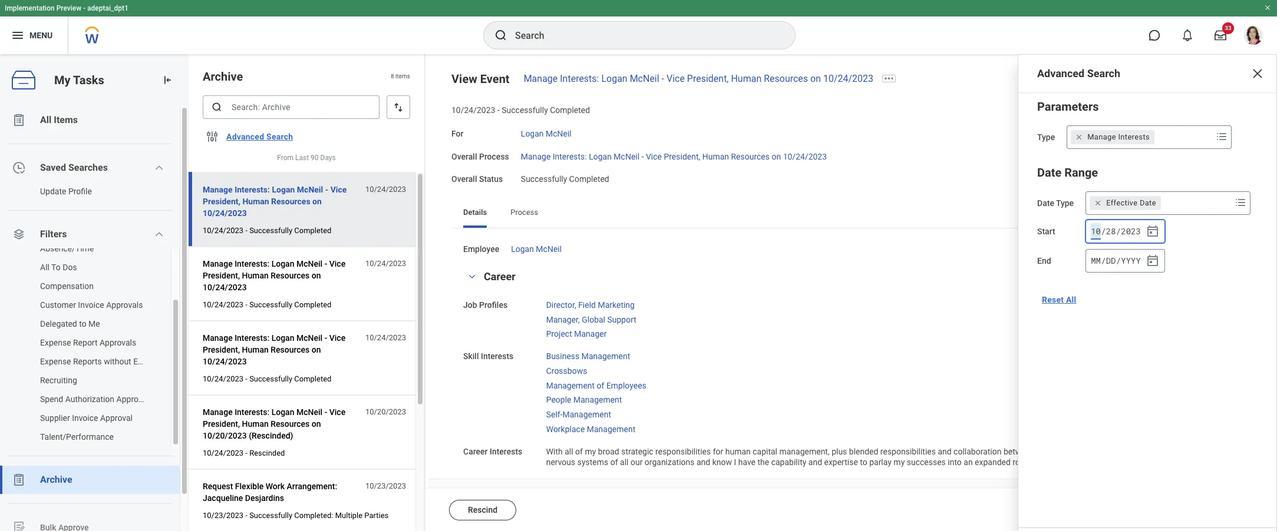 Task type: vqa. For each thing, say whether or not it's contained in the screenshot.
Justify image
no



Task type: describe. For each thing, give the bounding box(es) containing it.
/ right mm
[[1102, 255, 1107, 266]]

0 vertical spatial the
[[1192, 447, 1204, 457]]

parameters button
[[1038, 100, 1099, 114]]

type inside parameters group
[[1038, 133, 1056, 142]]

management of employees link
[[546, 379, 647, 391]]

project
[[546, 330, 572, 339]]

end group
[[1086, 249, 1166, 273]]

interests: for second manage interests: logan mcneil - vice president, human resources on 10/24/2023 button from the top of the item list "element"
[[235, 260, 270, 269]]

date range button
[[1038, 166, 1099, 180]]

preview
[[56, 4, 81, 12]]

date for date range
[[1038, 166, 1062, 180]]

understand
[[1148, 447, 1190, 457]]

10/24/2023 - successfully completed for 3rd manage interests: logan mcneil - vice president, human resources on 10/24/2023 button from the bottom
[[203, 226, 332, 235]]

delegated
[[40, 320, 77, 329]]

crossbows link
[[546, 364, 588, 376]]

Search: Archive text field
[[203, 96, 380, 119]]

human for second manage interests: logan mcneil - vice president, human resources on 10/24/2023 button from the top of the item list "element"
[[242, 271, 269, 281]]

career button
[[484, 271, 516, 283]]

successfully for second manage interests: logan mcneil - vice president, human resources on 10/24/2023 button from the top of the item list "element"
[[250, 301, 293, 310]]

all to dos
[[40, 263, 77, 272]]

without
[[104, 357, 131, 367]]

tasks
[[73, 73, 104, 87]]

business management link
[[546, 350, 631, 361]]

logan mcneil link for 10/24/2023 - successfully completed
[[521, 127, 572, 138]]

for
[[713, 447, 724, 457]]

customer invoice approvals
[[40, 301, 143, 310]]

and down management,
[[809, 458, 823, 468]]

implementation preview -   adeptai_dpt1 banner
[[0, 0, 1278, 54]]

on for 3rd manage interests: logan mcneil - vice president, human resources on 10/24/2023 button from the bottom
[[313, 197, 322, 206]]

resources for manage interests: logan mcneil - vice president, human resources on 10/20/2023 (rescinded) 'button'
[[271, 420, 310, 429]]

people
[[546, 396, 572, 405]]

overall for overall status
[[452, 175, 477, 184]]

expense reports without exceptions button
[[0, 353, 174, 372]]

x small image for type
[[1074, 132, 1086, 143]]

2 vertical spatial all
[[1067, 295, 1077, 305]]

1 horizontal spatial process
[[511, 208, 539, 217]]

10/20/2023 inside manage interests: logan mcneil - vice president, human resources on 10/20/2023 (rescinded)
[[203, 432, 247, 441]]

invoice for approvals
[[78, 301, 104, 310]]

skill
[[463, 352, 479, 361]]

update
[[40, 187, 66, 196]]

director,
[[546, 301, 577, 310]]

project manager link
[[546, 327, 607, 339]]

resources for second manage interests: logan mcneil - vice president, human resources on 10/24/2023 button from the top of the item list "element"
[[271, 271, 310, 281]]

calendar image
[[1146, 254, 1161, 268]]

10
[[1092, 226, 1102, 237]]

director, field marketing link
[[546, 298, 635, 310]]

implementation preview -   adeptai_dpt1
[[5, 4, 128, 12]]

10/24/2023 - successfully completed for first manage interests: logan mcneil - vice president, human resources on 10/24/2023 button from the bottom
[[203, 375, 332, 384]]

0 horizontal spatial process
[[479, 152, 509, 161]]

report
[[73, 338, 98, 348]]

from
[[277, 154, 294, 162]]

exceptions
[[133, 357, 174, 367]]

8 items
[[391, 73, 410, 80]]

items
[[54, 114, 78, 126]]

0 vertical spatial my
[[585, 447, 596, 457]]

(rescinded)
[[249, 432, 293, 441]]

profile
[[68, 187, 92, 196]]

search image
[[494, 28, 508, 42]]

items
[[396, 73, 410, 80]]

profile logan mcneil element
[[1238, 22, 1271, 48]]

spend
[[40, 395, 63, 405]]

date for date type
[[1038, 199, 1055, 208]]

marketing
[[598, 301, 635, 310]]

configure image
[[205, 130, 219, 144]]

interests: for manage interests: logan mcneil - vice president, human resources on 10/20/2023 (rescinded) 'button'
[[235, 408, 270, 418]]

0 vertical spatial advanced
[[1038, 67, 1085, 80]]

0 horizontal spatial all
[[565, 447, 574, 457]]

manage interests
[[1088, 133, 1151, 142]]

all to dos button
[[0, 258, 159, 277]]

absence/time
[[40, 244, 94, 254]]

saved searches button
[[0, 154, 180, 182]]

1 vertical spatial all
[[620, 458, 629, 468]]

0 horizontal spatial of
[[576, 447, 583, 457]]

vice for first manage interests: logan mcneil - vice president, human resources on 10/24/2023 button from the bottom
[[329, 334, 346, 343]]

and up organization
[[1083, 447, 1097, 457]]

manage interests: logan mcneil - vice president, human resources on 10/24/2023 link for event
[[524, 73, 874, 84]]

vice for 3rd manage interests: logan mcneil - vice president, human resources on 10/24/2023 button from the bottom
[[331, 185, 347, 195]]

reset all button
[[1038, 288, 1082, 312]]

resources for first manage interests: logan mcneil - vice president, human resources on 10/24/2023 button from the bottom
[[271, 346, 310, 355]]

manage inside option
[[1088, 133, 1117, 142]]

/ right 28
[[1117, 226, 1122, 237]]

10 / 28 / 2023
[[1092, 226, 1142, 237]]

yyyy
[[1122, 255, 1142, 266]]

compensation button
[[0, 277, 159, 296]]

interests: for 3rd manage interests: logan mcneil - vice president, human resources on 10/24/2023 button from the bottom
[[235, 185, 270, 195]]

x image
[[1251, 67, 1265, 81]]

manage interests, press delete to clear value. option
[[1072, 130, 1155, 144]]

notifications large image
[[1182, 29, 1194, 41]]

spend authorization approvals
[[40, 395, 153, 405]]

between
[[1004, 447, 1035, 457]]

self-management link
[[546, 408, 611, 420]]

with
[[546, 447, 563, 457]]

approvals for customer invoice approvals
[[106, 301, 143, 310]]

rescinded
[[250, 449, 285, 458]]

on for manage interests: logan mcneil - vice president, human resources on 10/20/2023 (rescinded) 'button'
[[312, 420, 321, 429]]

of inside items selected list
[[597, 381, 605, 391]]

completed:
[[294, 512, 333, 521]]

central
[[1206, 447, 1231, 457]]

my tasks element
[[0, 54, 189, 532]]

2 manage interests: logan mcneil - vice president, human resources on 10/24/2023 button from the top
[[203, 257, 359, 295]]

adeptai_dpt1
[[87, 4, 128, 12]]

desjardins
[[245, 494, 284, 504]]

manage interests: logan mcneil - vice president, human resources on 10/20/2023 (rescinded) button
[[203, 406, 359, 443]]

employees
[[607, 381, 647, 391]]

x small image for date type
[[1093, 198, 1105, 209]]

reset all
[[1043, 295, 1077, 305]]

prompts image for type
[[1215, 130, 1230, 144]]

dialog containing parameters
[[1018, 54, 1278, 532]]

successfully for 3rd manage interests: logan mcneil - vice president, human resources on 10/24/2023 button from the bottom
[[250, 226, 293, 235]]

blended
[[850, 447, 879, 457]]

date inside the effective date element
[[1140, 199, 1157, 208]]

10/23/2023 for 10/23/2023
[[366, 482, 406, 491]]

overall status
[[452, 175, 503, 184]]

all items
[[40, 114, 78, 126]]

parameters group
[[1038, 97, 1258, 149]]

view
[[452, 72, 478, 86]]

all for all items
[[40, 114, 51, 126]]

project manager
[[546, 330, 607, 339]]

advanced search inside button
[[226, 132, 293, 142]]

chevron down image inside career group
[[465, 273, 479, 281]]

request flexible work arrangement: jacqueline desjardins button
[[203, 480, 359, 506]]

filters
[[40, 229, 67, 240]]

implementation
[[5, 4, 55, 12]]

director, field marketing
[[546, 301, 635, 310]]

field
[[579, 301, 596, 310]]

items selected list for skill interests
[[546, 350, 666, 435]]

end
[[1038, 257, 1052, 266]]

update profile
[[40, 187, 92, 196]]

10/23/2023 for 10/23/2023 - successfully completed: multiple parties
[[203, 512, 244, 521]]

compensation
[[40, 282, 94, 291]]

0 vertical spatial 10/20/2023
[[366, 408, 406, 417]]

1 manage interests: logan mcneil - vice president, human resources on 10/24/2023 button from the top
[[203, 183, 359, 221]]

reports
[[73, 357, 102, 367]]

manager, global support link
[[546, 313, 637, 325]]

/ right 10
[[1102, 226, 1107, 237]]

manage interests element
[[1088, 132, 1151, 143]]

expense for expense report approvals
[[40, 338, 71, 348]]

customer invoice approvals button
[[0, 296, 159, 315]]

all for all to dos
[[40, 263, 49, 272]]

range
[[1065, 166, 1099, 180]]

archive inside item list "element"
[[203, 70, 243, 84]]

on for first manage interests: logan mcneil - vice president, human resources on 10/24/2023 button from the bottom
[[312, 346, 321, 355]]

spend authorization approvals button
[[0, 390, 159, 409]]

saved
[[40, 162, 66, 173]]

approvals for spend authorization approvals
[[116, 395, 153, 405]]

request
[[203, 482, 233, 492]]

career for career
[[484, 271, 516, 283]]

career for career interests
[[463, 447, 488, 457]]

start group
[[1086, 220, 1166, 244]]

successfully for first manage interests: logan mcneil - vice president, human resources on 10/24/2023 button from the bottom
[[250, 375, 293, 384]]

president, inside manage interests: logan mcneil - vice president, human resources on 10/20/2023 (rescinded)
[[203, 420, 240, 429]]

update profile button
[[0, 182, 168, 201]]

supplier
[[40, 414, 70, 423]]

tab list containing details
[[452, 200, 1245, 228]]

management for business
[[582, 352, 631, 361]]

1 vertical spatial i
[[734, 458, 737, 468]]



Task type: locate. For each thing, give the bounding box(es) containing it.
employee
[[463, 245, 500, 254]]

invoice up me
[[78, 301, 104, 310]]

approvals down compensation button
[[106, 301, 143, 310]]

1 vertical spatial archive
[[40, 475, 72, 486]]

1 vertical spatial manage interests: logan mcneil - vice president, human resources on 10/24/2023 button
[[203, 257, 359, 295]]

finance
[[1052, 447, 1081, 457]]

search image
[[211, 101, 223, 113]]

chevron down image inside the filters dropdown button
[[155, 230, 164, 239]]

the right at
[[1124, 458, 1136, 468]]

90
[[311, 154, 319, 162]]

self-management
[[546, 410, 611, 420]]

1 vertical spatial advanced search
[[226, 132, 293, 142]]

date right effective
[[1140, 199, 1157, 208]]

0 vertical spatial logan mcneil link
[[521, 127, 572, 138]]

invoice inside button
[[72, 414, 98, 423]]

job profiles
[[463, 301, 508, 310]]

0 vertical spatial i
[[1144, 447, 1146, 457]]

8
[[391, 73, 394, 80]]

chevron down image for filters
[[155, 230, 164, 239]]

event
[[481, 72, 510, 86]]

3 manage interests: logan mcneil - vice president, human resources on 10/24/2023 button from the top
[[203, 331, 359, 369]]

prompts image
[[1215, 130, 1230, 144], [1234, 196, 1248, 210]]

multiple
[[335, 512, 363, 521]]

1 horizontal spatial the
[[1192, 447, 1204, 457]]

career interests
[[463, 447, 523, 457]]

0 horizontal spatial responsibilities
[[656, 447, 711, 457]]

search inside button
[[267, 132, 293, 142]]

1 vertical spatial 10/23/2023
[[203, 512, 244, 521]]

expense up recruiting
[[40, 357, 71, 367]]

effective date
[[1107, 199, 1157, 208]]

chevron down image for saved searches
[[155, 163, 164, 173]]

completed inside overall status "element"
[[570, 175, 610, 184]]

date up date type
[[1038, 166, 1062, 180]]

1 vertical spatial chevron down image
[[155, 230, 164, 239]]

0 horizontal spatial i
[[734, 458, 737, 468]]

self-
[[546, 410, 563, 420]]

2 vertical spatial manage interests: logan mcneil - vice president, human resources on 10/24/2023 button
[[203, 331, 359, 369]]

profiles
[[479, 301, 508, 310]]

all left to
[[40, 263, 49, 272]]

of down broad
[[611, 458, 618, 468]]

search up from
[[267, 132, 293, 142]]

invoice for approval
[[72, 414, 98, 423]]

overall left status
[[452, 175, 477, 184]]

interests for skill interests
[[481, 352, 514, 361]]

me
[[89, 320, 100, 329]]

0 vertical spatial advanced search
[[1038, 67, 1121, 80]]

know
[[713, 458, 732, 468]]

0 vertical spatial overall
[[452, 152, 477, 161]]

archive right clipboard image at the left bottom of the page
[[40, 475, 72, 486]]

expense for expense reports without exceptions
[[40, 357, 71, 367]]

and up 'into'
[[938, 447, 952, 457]]

chevron down image inside 'saved searches' dropdown button
[[155, 163, 164, 173]]

1 list from the top
[[0, 106, 189, 532]]

mm
[[1092, 255, 1102, 266]]

archive button
[[0, 466, 180, 495]]

delegated to me button
[[0, 315, 159, 334]]

2 list from the top
[[0, 239, 180, 447]]

of up the people management link
[[597, 381, 605, 391]]

items selected list for job profiles
[[546, 298, 656, 340]]

vice inside manage interests: logan mcneil - vice president, human resources on 10/20/2023 (rescinded)
[[329, 408, 346, 418]]

1 horizontal spatial i
[[1144, 447, 1146, 457]]

manage interests: logan mcneil - vice president, human resources on 10/20/2023 (rescinded)
[[203, 408, 346, 441]]

all left items at the top left
[[40, 114, 51, 126]]

logan mcneil up overall status "element"
[[521, 129, 572, 138]]

0 horizontal spatial 10/20/2023
[[203, 432, 247, 441]]

0 vertical spatial expense
[[40, 338, 71, 348]]

0 horizontal spatial my
[[585, 447, 596, 457]]

0 vertical spatial chevron down image
[[155, 163, 164, 173]]

level.
[[1167, 458, 1186, 468]]

management,
[[780, 447, 830, 457]]

clock check image
[[12, 161, 26, 175]]

career group
[[463, 270, 1234, 501]]

/ right dd at the right
[[1117, 255, 1122, 266]]

people management link
[[546, 393, 622, 405]]

0 vertical spatial career
[[484, 271, 516, 283]]

1 horizontal spatial advanced
[[1038, 67, 1085, 80]]

1 vertical spatial logan mcneil
[[511, 245, 562, 254]]

10/24/2023 - successfully completed for second manage interests: logan mcneil - vice president, human resources on 10/24/2023 button from the top of the item list "element"
[[203, 301, 332, 310]]

0 vertical spatial manage interests: logan mcneil - vice president, human resources on 10/24/2023 link
[[524, 73, 874, 84]]

1 vertical spatial my
[[894, 458, 905, 468]]

vice for manage interests: logan mcneil - vice president, human resources on 10/20/2023 (rescinded) 'button'
[[329, 408, 346, 418]]

advanced up parameters
[[1038, 67, 1085, 80]]

1 vertical spatial 10/20/2023
[[203, 432, 247, 441]]

list containing all items
[[0, 106, 189, 532]]

1 horizontal spatial archive
[[203, 70, 243, 84]]

logan mcneil link for process
[[511, 242, 562, 254]]

action bar region
[[1019, 529, 1277, 532]]

1 horizontal spatial of
[[597, 381, 605, 391]]

effective date, press delete to clear value. option
[[1090, 196, 1162, 211]]

an right 'into'
[[964, 458, 973, 468]]

1 vertical spatial interests
[[481, 352, 514, 361]]

manager
[[574, 330, 607, 339]]

approvals up without
[[100, 338, 136, 348]]

1 overall from the top
[[452, 152, 477, 161]]

manage inside manage interests: logan mcneil - vice president, human resources on 10/20/2023 (rescinded)
[[203, 408, 233, 418]]

manage interests: logan mcneil - vice president, human resources on 10/24/2023 link for process
[[521, 149, 827, 161]]

expense reports without exceptions
[[40, 357, 174, 367]]

1 horizontal spatial my
[[894, 458, 905, 468]]

list inside my tasks element
[[0, 239, 180, 447]]

advanced search up parameters
[[1038, 67, 1121, 80]]

vice for second manage interests: logan mcneil - vice president, human resources on 10/24/2023 button from the top of the item list "element"
[[329, 260, 346, 269]]

logan mcneil up career button
[[511, 245, 562, 254]]

1 vertical spatial manage interests: logan mcneil - vice president, human resources on 10/24/2023 link
[[521, 149, 827, 161]]

human for 3rd manage interests: logan mcneil - vice president, human resources on 10/24/2023 button from the bottom
[[243, 197, 269, 206]]

10/23/2023 down the jacqueline
[[203, 512, 244, 521]]

all right reset
[[1067, 295, 1077, 305]]

0 vertical spatial archive
[[203, 70, 243, 84]]

2 expense from the top
[[40, 357, 71, 367]]

logan mcneil link up career button
[[511, 242, 562, 254]]

successfully completed
[[521, 175, 610, 184]]

effective date element
[[1107, 198, 1157, 209]]

responsibilities up organizations
[[656, 447, 711, 457]]

advanced inside button
[[226, 132, 264, 142]]

filters button
[[0, 221, 180, 249]]

human for first manage interests: logan mcneil - vice president, human resources on 10/24/2023 button from the bottom
[[242, 346, 269, 355]]

approvals for expense report approvals
[[100, 338, 136, 348]]

1 horizontal spatial 10/20/2023
[[366, 408, 406, 417]]

1 vertical spatial x small image
[[1093, 198, 1105, 209]]

- inside manage interests: logan mcneil - vice president, human resources on 10/20/2023 (rescinded)
[[325, 408, 327, 418]]

transformation import image
[[162, 74, 173, 86]]

1 vertical spatial of
[[576, 447, 583, 457]]

overall for overall process
[[452, 152, 477, 161]]

start
[[1038, 227, 1056, 236]]

days
[[321, 154, 336, 162]]

0 vertical spatial search
[[1088, 67, 1121, 80]]

0 vertical spatial 10/23/2023
[[366, 482, 406, 491]]

0 horizontal spatial search
[[267, 132, 293, 142]]

archive up search icon
[[203, 70, 243, 84]]

2 vertical spatial of
[[611, 458, 618, 468]]

1 expense from the top
[[40, 338, 71, 348]]

manage
[[524, 73, 558, 84], [1088, 133, 1117, 142], [521, 152, 551, 161], [203, 185, 233, 195], [203, 260, 233, 269], [203, 334, 233, 343], [203, 408, 233, 418]]

successfully inside overall status "element"
[[521, 175, 568, 184]]

i down the human
[[734, 458, 737, 468]]

search up parameters
[[1088, 67, 1121, 80]]

1 horizontal spatial x small image
[[1093, 198, 1105, 209]]

my tasks
[[54, 73, 104, 87]]

approval
[[100, 414, 133, 423]]

interests for career interests
[[490, 447, 523, 457]]

all
[[40, 114, 51, 126], [40, 263, 49, 272], [1067, 295, 1077, 305]]

at
[[1115, 458, 1122, 468]]

approvals inside "button"
[[106, 301, 143, 310]]

0 horizontal spatial x small image
[[1074, 132, 1086, 143]]

logan mcneil link
[[521, 127, 572, 138], [511, 242, 562, 254]]

view event
[[452, 72, 510, 86]]

inbox large image
[[1215, 29, 1227, 41]]

talent/performance
[[40, 433, 114, 442]]

0 vertical spatial x small image
[[1074, 132, 1086, 143]]

saved searches
[[40, 162, 108, 173]]

0 vertical spatial all
[[565, 447, 574, 457]]

invoice inside "button"
[[78, 301, 104, 310]]

on for second manage interests: logan mcneil - vice president, human resources on 10/24/2023 button from the top of the item list "element"
[[312, 271, 321, 281]]

0 vertical spatial logan mcneil
[[521, 129, 572, 138]]

my up systems
[[585, 447, 596, 457]]

1 vertical spatial type
[[1057, 199, 1074, 208]]

1 horizontal spatial type
[[1057, 199, 1074, 208]]

0 horizontal spatial an
[[964, 458, 973, 468]]

date range group
[[1038, 163, 1258, 274]]

resources inside manage interests: logan mcneil - vice president, human resources on 10/20/2023 (rescinded)
[[271, 420, 310, 429]]

interests inside option
[[1119, 133, 1151, 142]]

close environment banner image
[[1265, 4, 1272, 11]]

1 horizontal spatial to
[[861, 458, 868, 468]]

management of employees
[[546, 381, 647, 391]]

resources for 3rd manage interests: logan mcneil - vice president, human resources on 10/24/2023 button from the bottom
[[271, 197, 311, 206]]

workplace management link
[[546, 423, 636, 434]]

interests: for first manage interests: logan mcneil - vice president, human resources on 10/24/2023 button from the bottom
[[235, 334, 270, 343]]

into
[[948, 458, 962, 468]]

2 an from the left
[[1056, 458, 1065, 468]]

1 vertical spatial invoice
[[72, 414, 98, 423]]

date up start
[[1038, 199, 1055, 208]]

prompts image for date type
[[1234, 196, 1248, 210]]

to inside delegated to me button
[[79, 320, 86, 329]]

overall status element
[[521, 168, 610, 185]]

overall down for at top left
[[452, 152, 477, 161]]

clipboard image
[[12, 474, 26, 488]]

1 horizontal spatial all
[[620, 458, 629, 468]]

technology,
[[1099, 447, 1142, 457]]

advanced
[[1038, 67, 1085, 80], [226, 132, 264, 142]]

interests: inside manage interests: logan mcneil - vice president, human resources on 10/20/2023 (rescinded)
[[235, 408, 270, 418]]

1 responsibilities from the left
[[656, 447, 711, 457]]

10/23/2023 up parties
[[366, 482, 406, 491]]

interests
[[1119, 133, 1151, 142], [481, 352, 514, 361], [490, 447, 523, 457]]

clipboard image
[[12, 113, 26, 127]]

management down management of employees
[[574, 396, 622, 405]]

2 vertical spatial approvals
[[116, 395, 153, 405]]

0 vertical spatial approvals
[[106, 301, 143, 310]]

recruiting button
[[0, 372, 159, 390]]

successfully for the request flexible work arrangement: jacqueline desjardins button
[[250, 512, 293, 521]]

x small image left effective
[[1093, 198, 1105, 209]]

overall process
[[452, 152, 509, 161]]

reset
[[1043, 295, 1065, 305]]

0 vertical spatial prompts image
[[1215, 130, 1230, 144]]

0 vertical spatial invoice
[[78, 301, 104, 310]]

management for workplace
[[587, 425, 636, 434]]

expense down delegated
[[40, 338, 71, 348]]

0 horizontal spatial advanced
[[226, 132, 264, 142]]

0 vertical spatial interests
[[1119, 133, 1151, 142]]

0 horizontal spatial prompts image
[[1215, 130, 1230, 144]]

invoice down authorization
[[72, 414, 98, 423]]

0 vertical spatial process
[[479, 152, 509, 161]]

and left "know"
[[697, 458, 711, 468]]

people management
[[546, 396, 622, 405]]

items selected list
[[546, 298, 656, 340], [546, 350, 666, 435]]

archive inside button
[[40, 475, 72, 486]]

human
[[731, 73, 762, 84], [703, 152, 729, 161], [243, 197, 269, 206], [242, 271, 269, 281], [242, 346, 269, 355], [242, 420, 269, 429]]

prompts image inside parameters group
[[1215, 130, 1230, 144]]

type down parameters
[[1038, 133, 1056, 142]]

my
[[54, 73, 71, 87]]

advanced search up from
[[226, 132, 293, 142]]

list
[[0, 106, 189, 532], [0, 239, 180, 447]]

advanced search button
[[222, 125, 298, 149]]

type down "date range"
[[1057, 199, 1074, 208]]

business management
[[546, 352, 631, 361]]

-
[[83, 4, 86, 12], [662, 73, 665, 84], [498, 106, 500, 115], [642, 152, 644, 161], [325, 185, 329, 195], [246, 226, 248, 235], [325, 260, 327, 269], [246, 301, 248, 310], [325, 334, 327, 343], [246, 375, 248, 384], [325, 408, 327, 418], [246, 449, 248, 458], [246, 512, 248, 521]]

1 horizontal spatial 10/23/2023
[[366, 482, 406, 491]]

1 vertical spatial advanced
[[226, 132, 264, 142]]

2 overall from the top
[[452, 175, 477, 184]]

1 vertical spatial expense
[[40, 357, 71, 367]]

my right parlay
[[894, 458, 905, 468]]

0 horizontal spatial the
[[1124, 458, 1136, 468]]

dos
[[63, 263, 77, 272]]

0 horizontal spatial archive
[[40, 475, 72, 486]]

expense inside button
[[40, 357, 71, 367]]

10/20/2023
[[366, 408, 406, 417], [203, 432, 247, 441]]

0 vertical spatial manage interests: logan mcneil - vice president, human resources on 10/24/2023 button
[[203, 183, 359, 221]]

mcneil inside manage interests: logan mcneil - vice president, human resources on 10/20/2023 (rescinded)
[[297, 408, 323, 418]]

2 items selected list from the top
[[546, 350, 666, 435]]

1 horizontal spatial an
[[1056, 458, 1065, 468]]

1 horizontal spatial search
[[1088, 67, 1121, 80]]

chevron down image
[[155, 163, 164, 173], [155, 230, 164, 239], [465, 273, 479, 281]]

advanced right configure icon
[[226, 132, 264, 142]]

i up the 'highest'
[[1144, 447, 1146, 457]]

of up systems
[[576, 447, 583, 457]]

job
[[463, 301, 477, 310]]

workplace management
[[546, 425, 636, 434]]

x small image inside "manage interests, press delete to clear value." option
[[1074, 132, 1086, 143]]

to
[[51, 263, 61, 272]]

1 an from the left
[[964, 458, 973, 468]]

x small image inside effective date, press delete to clear value. option
[[1093, 198, 1105, 209]]

x small image down parameters
[[1074, 132, 1086, 143]]

manager, global support
[[546, 315, 637, 325]]

broad
[[598, 447, 620, 457]]

calendar image
[[1146, 225, 1161, 239]]

logan mcneil link up overall status "element"
[[521, 127, 572, 138]]

management down manager on the left of the page
[[582, 352, 631, 361]]

expense report approvals button
[[0, 334, 159, 353]]

x small image
[[1074, 132, 1086, 143], [1093, 198, 1105, 209]]

logan mcneil for 10/24/2023 - successfully completed
[[521, 129, 572, 138]]

2 vertical spatial interests
[[490, 447, 523, 457]]

responsibilities up successes
[[881, 447, 936, 457]]

10/23/2023 - successfully completed: multiple parties
[[203, 512, 389, 521]]

2 responsibilities from the left
[[881, 447, 936, 457]]

president,
[[687, 73, 729, 84], [664, 152, 701, 161], [203, 197, 241, 206], [203, 271, 240, 281], [203, 346, 240, 355], [203, 420, 240, 429]]

management up broad
[[587, 425, 636, 434]]

logan mcneil for process
[[511, 245, 562, 254]]

1 vertical spatial items selected list
[[546, 350, 666, 435]]

1 vertical spatial process
[[511, 208, 539, 217]]

effective
[[1107, 199, 1138, 208]]

1 horizontal spatial responsibilities
[[881, 447, 936, 457]]

1 vertical spatial search
[[267, 132, 293, 142]]

2 vertical spatial chevron down image
[[465, 273, 479, 281]]

0 horizontal spatial 10/23/2023
[[203, 512, 244, 521]]

nervous
[[546, 458, 576, 468]]

all
[[565, 447, 574, 457], [620, 458, 629, 468]]

i
[[1144, 447, 1146, 457], [734, 458, 737, 468]]

1 vertical spatial logan mcneil link
[[511, 242, 562, 254]]

0 vertical spatial items selected list
[[546, 298, 656, 340]]

human inside manage interests: logan mcneil - vice president, human resources on 10/20/2023 (rescinded)
[[242, 420, 269, 429]]

logan
[[602, 73, 628, 84], [521, 129, 544, 138], [589, 152, 612, 161], [272, 185, 295, 195], [511, 245, 534, 254], [272, 260, 295, 269], [272, 334, 295, 343], [272, 408, 295, 418]]

0 horizontal spatial type
[[1038, 133, 1056, 142]]

workplace
[[546, 425, 585, 434]]

to right role
[[1029, 458, 1036, 468]]

strategic
[[622, 447, 654, 457]]

talent/performance button
[[0, 428, 159, 447]]

logan inside manage interests: logan mcneil - vice president, human resources on 10/20/2023 (rescinded)
[[272, 408, 295, 418]]

management for people
[[574, 396, 622, 405]]

searches
[[68, 162, 108, 173]]

all inside button
[[40, 263, 49, 272]]

on inside manage interests: logan mcneil - vice president, human resources on 10/20/2023 (rescinded)
[[312, 420, 321, 429]]

date type
[[1038, 199, 1074, 208]]

to down 'blended' at right
[[861, 458, 868, 468]]

2 horizontal spatial to
[[1029, 458, 1036, 468]]

to left me
[[79, 320, 86, 329]]

1 vertical spatial the
[[1124, 458, 1136, 468]]

1 vertical spatial overall
[[452, 175, 477, 184]]

management up workplace management link
[[563, 410, 611, 420]]

our
[[631, 458, 643, 468]]

approvals
[[106, 301, 143, 310], [100, 338, 136, 348], [116, 395, 153, 405]]

dialog
[[1018, 54, 1278, 532]]

list containing absence/time
[[0, 239, 180, 447]]

0 horizontal spatial to
[[79, 320, 86, 329]]

dd
[[1107, 255, 1117, 266]]

type inside date range group
[[1057, 199, 1074, 208]]

1 vertical spatial all
[[40, 263, 49, 272]]

1 horizontal spatial advanced search
[[1038, 67, 1121, 80]]

1 horizontal spatial prompts image
[[1234, 196, 1248, 210]]

flexible
[[235, 482, 264, 492]]

0 vertical spatial all
[[40, 114, 51, 126]]

0 vertical spatial of
[[597, 381, 605, 391]]

management for self-
[[563, 410, 611, 420]]

item list element
[[189, 54, 426, 532]]

1 vertical spatial prompts image
[[1234, 196, 1248, 210]]

highest
[[1138, 458, 1165, 468]]

tab list
[[452, 200, 1245, 228]]

1 items selected list from the top
[[546, 298, 656, 340]]

process
[[479, 152, 509, 161], [511, 208, 539, 217]]

human for manage interests: logan mcneil - vice president, human resources on 10/20/2023 (rescinded) 'button'
[[242, 420, 269, 429]]

1 vertical spatial career
[[463, 447, 488, 457]]

an down finance
[[1056, 458, 1065, 468]]

process up status
[[479, 152, 509, 161]]

1 vertical spatial approvals
[[100, 338, 136, 348]]

0 horizontal spatial advanced search
[[226, 132, 293, 142]]

items selected list containing business management
[[546, 350, 666, 435]]

expense inside button
[[40, 338, 71, 348]]

from last 90 days
[[277, 154, 336, 162]]

the left central
[[1192, 447, 1204, 457]]

- inside banner
[[83, 4, 86, 12]]

career
[[484, 271, 516, 283], [463, 447, 488, 457]]

management down crossbows
[[546, 381, 595, 391]]

customer
[[40, 301, 76, 310]]

all up nervous
[[565, 447, 574, 457]]

perspective image
[[12, 228, 26, 242]]

rename image
[[12, 521, 26, 532]]

with all of my broad strategic responsibilities for human capital management, plus blended responsibilities and collaboration between hr, finance and technology, i understand the central nervous systems of all our organizations and know i have the capability and expertise to parlay my successes into an expanded role to lead an organization at the highest level.
[[546, 447, 1233, 468]]

all left our
[[620, 458, 629, 468]]

process right details
[[511, 208, 539, 217]]

interests for manage interests
[[1119, 133, 1151, 142]]

approvals up "approval"
[[116, 395, 153, 405]]

0 vertical spatial type
[[1038, 133, 1056, 142]]

capital
[[753, 447, 778, 457]]

2 horizontal spatial of
[[611, 458, 618, 468]]

items selected list containing director, field marketing
[[546, 298, 656, 340]]



